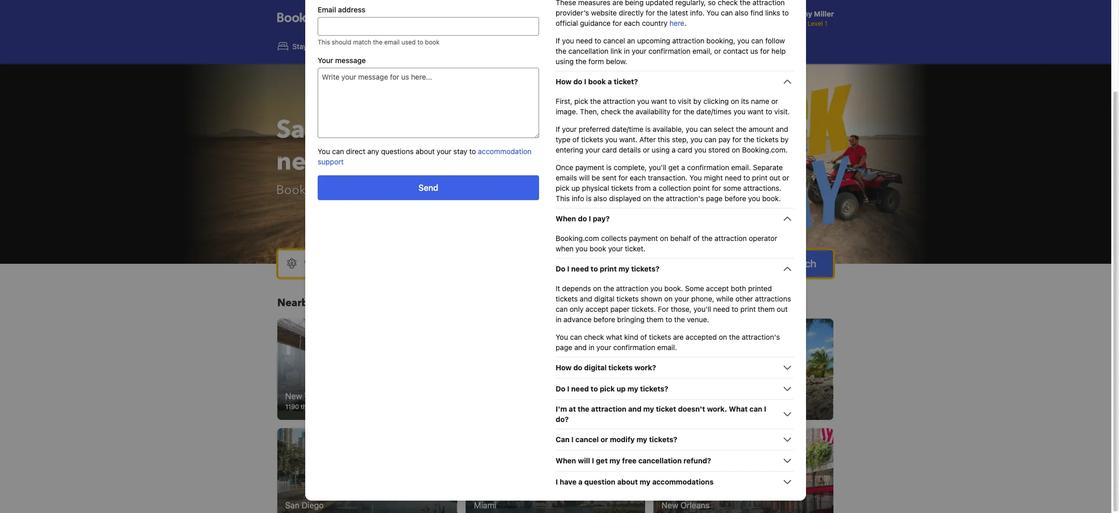Task type: describe. For each thing, give the bounding box(es) containing it.
provider's
[[556, 8, 589, 17]]

first,
[[556, 97, 572, 106]]

things for york
[[301, 403, 319, 411]]

flights
[[345, 42, 367, 51]]

the up find
[[740, 0, 751, 7]]

book inside booking.com collects payment on behalf of the attraction operator when you book your ticket.
[[590, 244, 606, 253]]

attraction inside first, pick the attraction you want to visit by clicking on its name or image. then, check the availability for the date/times you want to visit.
[[603, 97, 635, 106]]

name
[[751, 97, 769, 106]]

links
[[765, 8, 780, 17]]

you up contact
[[737, 36, 749, 45]]

miami image
[[465, 428, 645, 513]]

pick inside first, pick the attraction you want to visit by clicking on its name or image. then, check the availability for the date/times you want to visit.
[[574, 97, 588, 106]]

find
[[750, 8, 763, 17]]

venue.
[[687, 315, 709, 324]]

the inside booking.com collects payment on behalf of the attraction operator when you book your ticket.
[[702, 234, 713, 243]]

ticket.
[[625, 244, 646, 253]]

question
[[584, 478, 616, 486]]

i up at
[[567, 384, 569, 393]]

this should match the email used to book
[[318, 38, 440, 46]]

visit
[[678, 97, 691, 106]]

your
[[318, 56, 333, 65]]

when for when do i pay?
[[556, 214, 576, 223]]

visit.
[[774, 107, 790, 116]]

for down complete,
[[619, 173, 628, 182]]

address
[[338, 5, 365, 14]]

this should match the email used to book alert
[[318, 38, 539, 47]]

how do i book a ticket? button
[[556, 76, 794, 88]]

or inside "if you need to cancel an upcoming attraction booking, you can follow the cancellation link in your confirmation email, or contact us for help using the form below."
[[714, 47, 721, 55]]

can inside you can check what kind of tickets are accepted on the attraction's page and in your confirmation email.
[[570, 333, 582, 341]]

can left select
[[700, 125, 712, 133]]

digital inside dropdown button
[[584, 363, 607, 372]]

do inside new york 1190 things to do
[[328, 403, 336, 411]]

amount
[[749, 125, 774, 133]]

in inside "if you need to cancel an upcoming attraction booking, you can follow the cancellation link in your confirmation email, or contact us for help using the form below."
[[624, 47, 630, 55]]

your down preferred
[[585, 145, 600, 154]]

can inside the 'it depends on the attraction you book. some accept both printed tickets and digital tickets shown on your phone, while other attractions can only accept paper tickets. for those, you'll need to print them out in advance before bringing them to the venue.'
[[556, 305, 568, 314]]

your inside "if you need to cancel an upcoming attraction booking, you can follow the cancellation link in your confirmation email, or contact us for help using the form below."
[[632, 47, 647, 55]]

up inside once payment is complete, you'll get a confirmation email. separate emails will be sent for each transaction. you might need to print out or pick up physical tickets from a collection point for some attractions. this info is also displayed on the attraction's page before you book.
[[572, 184, 580, 192]]

can up support
[[332, 147, 344, 156]]

when do i pay?
[[556, 214, 610, 223]]

i'm at the attraction and my ticket doesn't work. what can i do? button
[[556, 404, 794, 425]]

2 vertical spatial is
[[586, 194, 592, 203]]

check inside first, pick the attraction you want to visit by clicking on its name or image. then, check the availability for the date/times you want to visit.
[[601, 107, 621, 116]]

direct
[[346, 147, 365, 156]]

print inside the 'it depends on the attraction you book. some accept both printed tickets and digital tickets shown on your phone, while other attractions can only accept paper tickets. for those, you'll need to print them out in advance before bringing them to the venue.'
[[740, 305, 756, 314]]

tickets down 'it'
[[556, 294, 578, 303]]

new york 1190 things to do
[[286, 391, 336, 411]]

email
[[384, 38, 400, 46]]

attraction inside booking.com collects payment on behalf of the attraction operator when you book your ticket.
[[715, 234, 747, 243]]

do i need to print my tickets? button
[[556, 263, 794, 275]]

regularly,
[[675, 0, 706, 7]]

once payment is complete, you'll get a confirmation email. separate emails will be sent for each transaction. you might need to print out or pick up physical tickets from a collection point for some attractions. this info is also displayed on the attraction's page before you book.
[[556, 163, 789, 203]]

how do i book a ticket? element
[[556, 88, 794, 204]]

2 card from the left
[[678, 145, 692, 154]]

san diego link
[[277, 428, 457, 513]]

stay
[[453, 147, 467, 156]]

do for do i need to pick up my tickets?
[[556, 384, 565, 393]]

my down 'work?'
[[628, 384, 638, 393]]

payment inside once payment is complete, you'll get a confirmation email. separate emails will be sent for each transaction. you might need to print out or pick up physical tickets from a collection point for some attractions. this info is also displayed on the attraction's page before you book.
[[575, 163, 604, 172]]

i'm
[[556, 405, 567, 413]]

on up for
[[664, 294, 673, 303]]

you'll inside the 'it depends on the attraction you book. some accept both printed tickets and digital tickets shown on your phone, while other attractions can only accept paper tickets. for those, you'll need to print them out in advance before bringing them to the venue.'
[[694, 305, 711, 314]]

do i need to print my tickets?
[[556, 264, 660, 273]]

you down 'official'
[[562, 36, 574, 45]]

tickets up 'booking.com.'
[[756, 135, 779, 144]]

new for new orleans
[[662, 501, 679, 510]]

do for tickets
[[573, 363, 582, 372]]

page inside once payment is complete, you'll get a confirmation email. separate emails will be sent for each transaction. you might need to print out or pick up physical tickets from a collection point for some attractions. this info is also displayed on the attraction's page before you book.
[[706, 194, 723, 203]]

for up country
[[646, 8, 655, 17]]

san diego
[[286, 501, 324, 510]]

by inside first, pick the attraction you want to visit by clicking on its name or image. then, check the availability for the date/times you want to visit.
[[693, 97, 701, 106]]

you left want.
[[605, 135, 617, 144]]

on inside booking.com collects payment on behalf of the attraction operator when you book your ticket.
[[660, 234, 668, 243]]

advance
[[564, 315, 592, 324]]

nearby
[[277, 296, 314, 310]]

you inside booking.com collects payment on behalf of the attraction operator when you book your ticket.
[[576, 244, 588, 253]]

new orleans
[[662, 501, 710, 510]]

0 horizontal spatial about
[[416, 147, 435, 156]]

to inside save up to 25% on your next adventure book attractions for less with a black friday deal
[[378, 113, 403, 147]]

or inside once payment is complete, you'll get a confirmation email. separate emails will be sent for each transaction. you might need to print out or pick up physical tickets from a collection point for some attractions. this info is also displayed on the attraction's page before you book.
[[782, 173, 789, 182]]

booking.com image
[[277, 12, 352, 25]]

to inside once payment is complete, you'll get a confirmation email. separate emails will be sent for each transaction. you might need to print out or pick up physical tickets from a collection point for some attractions. this info is also displayed on the attraction's page before you book.
[[743, 173, 750, 182]]

0 vertical spatial them
[[758, 305, 775, 314]]

by inside 'if your preferred date/time is available, you can select the amount and type of tickets you want. after this step, you can pay for the tickets by entering your card details or using a card you stored on booking.com.'
[[781, 135, 789, 144]]

or inside first, pick the attraction you want to visit by clicking on its name or image. then, check the availability for the date/times you want to visit.
[[771, 97, 778, 106]]

do i need to print my tickets? element
[[556, 275, 794, 353]]

latest
[[670, 8, 688, 17]]

you inside you can check what kind of tickets are accepted on the attraction's page and in your confirmation email.
[[556, 333, 568, 341]]

do i need to pick up my tickets?
[[556, 384, 668, 393]]

my for about
[[640, 478, 651, 486]]

of for when
[[693, 234, 700, 243]]

directly
[[619, 8, 644, 17]]

using inside "if you need to cancel an upcoming attraction booking, you can follow the cancellation link in your confirmation email, or contact us for help using the form below."
[[556, 57, 574, 66]]

type
[[556, 135, 571, 144]]

when do i pay? button
[[556, 213, 794, 225]]

1 card from the left
[[602, 145, 617, 154]]

this
[[658, 135, 670, 144]]

digital inside the 'it depends on the attraction you book. some accept both printed tickets and digital tickets shown on your phone, while other attractions can only accept paper tickets. for those, you'll need to print them out in advance before bringing them to the venue.'
[[594, 294, 615, 303]]

for inside first, pick the attraction you want to visit by clicking on its name or image. then, check the availability for the date/times you want to visit.
[[672, 107, 682, 116]]

you up availability
[[637, 97, 649, 106]]

need for if you need to cancel an upcoming attraction booking, you can follow the cancellation link in your confirmation email, or contact us for help using the form below.
[[576, 36, 593, 45]]

confirmation inside "if you need to cancel an upcoming attraction booking, you can follow the cancellation link in your confirmation email, or contact us for help using the form below."
[[648, 47, 691, 55]]

first, pick the attraction you want to visit by clicking on its name or image. then, check the availability for the date/times you want to visit.
[[556, 97, 790, 116]]

phone,
[[691, 294, 714, 303]]

how for how do i book a ticket?
[[556, 77, 572, 86]]

Email address email field
[[318, 17, 539, 36]]

a up transaction.
[[681, 163, 685, 172]]

have
[[560, 478, 577, 486]]

refund?
[[684, 456, 711, 465]]

booking,
[[706, 36, 735, 45]]

and inside i'm at the attraction and my ticket doesn't work. what can i do?
[[628, 405, 642, 413]]

some
[[685, 284, 704, 293]]

you down its
[[734, 107, 746, 116]]

help
[[771, 47, 786, 55]]

miami link
[[465, 428, 645, 513]]

the down do i need to print my tickets?
[[603, 284, 614, 293]]

your up type
[[562, 125, 577, 133]]

confirmation inside once payment is complete, you'll get a confirmation email. separate emails will be sent for each transaction. you might need to print out or pick up physical tickets from a collection point for some attractions. this info is also displayed on the attraction's page before you book.
[[687, 163, 729, 172]]

of inside 'if your preferred date/time is available, you can select the amount and type of tickets you want. after this step, you can pay for the tickets by entering your card details or using a card you stored on booking.com.'
[[572, 135, 579, 144]]

these
[[556, 0, 576, 7]]

out inside once payment is complete, you'll get a confirmation email. separate emails will be sent for each transaction. you might need to print out or pick up physical tickets from a collection point for some attractions. this info is also displayed on the attraction's page before you book.
[[770, 173, 780, 182]]

taxis
[[647, 42, 662, 51]]

i left pay?
[[589, 214, 591, 223]]

your left "stay"
[[437, 147, 452, 156]]

form
[[588, 57, 604, 66]]

info.
[[690, 8, 705, 17]]

send
[[419, 183, 438, 192]]

these measures are being updated regularly, so check the attraction provider's website directly for the latest info. you can also find links to official guidance for each country
[[556, 0, 789, 27]]

stays link
[[269, 35, 319, 58]]

doesn't
[[678, 405, 705, 413]]

friday
[[484, 182, 518, 199]]

being
[[625, 0, 644, 7]]

work.
[[707, 405, 727, 413]]

what
[[729, 405, 748, 413]]

print inside dropdown button
[[600, 264, 617, 273]]

of for on
[[640, 333, 647, 341]]

can inside "if you need to cancel an upcoming attraction booking, you can follow the cancellation link in your confirmation email, or contact us for help using the form below."
[[751, 36, 763, 45]]

attraction inside the 'it depends on the attraction you book. some accept both printed tickets and digital tickets shown on your phone, while other attractions can only accept paper tickets. for those, you'll need to print them out in advance before bringing them to the venue.'
[[616, 284, 648, 293]]

can inside i'm at the attraction and my ticket doesn't work. what can i do?
[[750, 405, 762, 413]]

do i need to pick up my tickets? button
[[556, 383, 794, 395]]

match
[[353, 38, 371, 46]]

need for do i need to print my tickets?
[[571, 264, 589, 273]]

i left have
[[556, 478, 558, 486]]

preferred
[[579, 125, 610, 133]]

also inside these measures are being updated regularly, so check the attraction provider's website directly for the latest info. you can also find links to official guidance for each country
[[735, 8, 749, 17]]

the down those,
[[674, 315, 685, 324]]

for down "website"
[[613, 19, 622, 27]]

accommodation
[[478, 147, 532, 156]]

to inside these measures are being updated regularly, so check the attraction provider's website directly for the latest info. you can also find links to official guidance for each country
[[782, 8, 789, 17]]

so
[[708, 0, 716, 7]]

can
[[556, 435, 570, 444]]

follow
[[765, 36, 785, 45]]

email. inside once payment is complete, you'll get a confirmation email. separate emails will be sent for each transaction. you might need to print out or pick up physical tickets from a collection point for some attractions. this info is also displayed on the attraction's page before you book.
[[731, 163, 751, 172]]

operator
[[749, 234, 777, 243]]

then,
[[580, 107, 599, 116]]

+
[[422, 42, 426, 51]]

on inside first, pick the attraction you want to visit by clicking on its name or image. then, check the availability for the date/times you want to visit.
[[731, 97, 739, 106]]

hotel
[[428, 42, 446, 51]]

0 horizontal spatial accept
[[586, 305, 608, 314]]

and inside 'if your preferred date/time is available, you can select the amount and type of tickets you want. after this step, you can pay for the tickets by entering your card details or using a card you stored on booking.com.'
[[776, 125, 788, 133]]

you left the stored
[[694, 145, 706, 154]]

a left ticket?
[[608, 77, 612, 86]]

on inside once payment is complete, you'll get a confirmation email. separate emails will be sent for each transaction. you might need to print out or pick up physical tickets from a collection point for some attractions. this info is also displayed on the attraction's page before you book.
[[643, 194, 651, 203]]

using inside 'if your preferred date/time is available, you can select the amount and type of tickets you want. after this step, you can pay for the tickets by entering your card details or using a card you stored on booking.com.'
[[652, 145, 670, 154]]

flight + hotel link
[[378, 35, 455, 58]]

i up question
[[592, 456, 594, 465]]

how for how do digital tickets work?
[[556, 363, 572, 372]]

you inside once payment is complete, you'll get a confirmation email. separate emails will be sent for each transaction. you might need to print out or pick up physical tickets from a collection point for some attractions. this info is also displayed on the attraction's page before you book.
[[690, 173, 702, 182]]

i right can
[[571, 435, 574, 444]]

1 vertical spatial is
[[606, 163, 612, 172]]

las vegas image
[[465, 319, 645, 420]]

page inside you can check what kind of tickets are accepted on the attraction's page and in your confirmation email.
[[556, 343, 572, 352]]

the down 'official'
[[556, 47, 566, 55]]

out inside the 'it depends on the attraction you book. some accept both printed tickets and digital tickets shown on your phone, while other attractions can only accept paper tickets. for those, you'll need to print them out in advance before bringing them to the venue.'
[[777, 305, 788, 314]]

i inside i'm at the attraction and my ticket doesn't work. what can i do?
[[764, 405, 766, 413]]

i have a question about my accommodations
[[556, 478, 714, 486]]

when will i get my free cancellation refund?
[[556, 456, 711, 465]]

things for west
[[673, 403, 691, 411]]

on right depends at the right
[[593, 284, 601, 293]]

for down might
[[712, 184, 721, 192]]

is inside 'if your preferred date/time is available, you can select the amount and type of tickets you want. after this step, you can pay for the tickets by entering your card details or using a card you stored on booking.com.'
[[645, 125, 651, 133]]

email. inside you can check what kind of tickets are accepted on the attraction's page and in your confirmation email.
[[657, 343, 677, 352]]

0 vertical spatial accept
[[706, 284, 729, 293]]

on inside you can check what kind of tickets are accepted on the attraction's page and in your confirmation email.
[[719, 333, 727, 341]]

while
[[716, 294, 734, 303]]

might
[[704, 173, 723, 182]]

the up date/time
[[623, 107, 634, 116]]

when for when will i get my free cancellation refund?
[[556, 456, 576, 465]]

cancel inside dropdown button
[[575, 435, 599, 444]]

on inside 'if your preferred date/time is available, you can select the amount and type of tickets you want. after this step, you can pay for the tickets by entering your card details or using a card you stored on booking.com.'
[[732, 145, 740, 154]]

about inside dropdown button
[[617, 478, 638, 486]]

pay
[[719, 135, 731, 144]]

for inside "if you need to cancel an upcoming attraction booking, you can follow the cancellation link in your confirmation email, or contact us for help using the form below."
[[760, 47, 770, 55]]

at
[[569, 405, 576, 413]]

each inside once payment is complete, you'll get a confirmation email. separate emails will be sent for each transaction. you might need to print out or pick up physical tickets from a collection point for some attractions. this info is also displayed on the attraction's page before you book.
[[630, 173, 646, 182]]

modify
[[610, 435, 635, 444]]

will inside once payment is complete, you'll get a confirmation email. separate emails will be sent for each transaction. you might need to print out or pick up physical tickets from a collection point for some attractions. this info is also displayed on the attraction's page before you book.
[[579, 173, 590, 182]]

cancellation inside "if you need to cancel an upcoming attraction booking, you can follow the cancellation link in your confirmation email, or contact us for help using the form below."
[[568, 47, 609, 55]]

less
[[389, 182, 411, 199]]

upcoming
[[637, 36, 670, 45]]

your inside the 'it depends on the attraction you book. some accept both printed tickets and digital tickets shown on your phone, while other attractions can only accept paper tickets. for those, you'll need to print them out in advance before bringing them to the venue.'
[[675, 294, 689, 303]]

physical
[[582, 184, 609, 192]]

the down visit
[[684, 107, 694, 116]]

can up the stored
[[705, 135, 717, 144]]

1 vertical spatial tickets?
[[640, 384, 668, 393]]

transaction.
[[648, 173, 688, 182]]

attraction inside i'm at the attraction and my ticket doesn't work. what can i do?
[[591, 405, 626, 413]]

available,
[[653, 125, 684, 133]]

the left form
[[576, 57, 587, 66]]

it
[[556, 284, 560, 293]]

a right have
[[578, 478, 583, 486]]

both
[[731, 284, 746, 293]]

to inside alert
[[417, 38, 423, 46]]

get inside once payment is complete, you'll get a confirmation email. separate emails will be sent for each transaction. you might need to print out or pick up physical tickets from a collection point for some attractions. this info is also displayed on the attraction's page before you book.
[[668, 163, 679, 172]]

do for do i need to print my tickets?
[[556, 264, 565, 273]]

the right select
[[736, 125, 747, 133]]

work?
[[635, 363, 656, 372]]

to inside "if you need to cancel an upcoming attraction booking, you can follow the cancellation link in your confirmation email, or contact us for help using the form below."
[[595, 36, 601, 45]]



Task type: locate. For each thing, give the bounding box(es) containing it.
attraction inside "if you need to cancel an upcoming attraction booking, you can follow the cancellation link in your confirmation email, or contact us for help using the form below."
[[672, 36, 705, 45]]

things inside key west 117 things to do
[[673, 403, 691, 411]]

tickets up do i need to pick up my tickets?
[[608, 363, 633, 372]]

used
[[401, 38, 416, 46]]

1 vertical spatial you'll
[[694, 305, 711, 314]]

1 vertical spatial attraction's
[[742, 333, 780, 341]]

what
[[606, 333, 622, 341]]

0 vertical spatial check
[[718, 0, 738, 7]]

your
[[632, 47, 647, 55], [507, 113, 562, 147], [562, 125, 577, 133], [585, 145, 600, 154], [437, 147, 452, 156], [608, 244, 623, 253], [675, 294, 689, 303], [597, 343, 611, 352]]

the down "amount"
[[744, 135, 755, 144]]

tickets up paper
[[617, 294, 639, 303]]

1 when from the top
[[556, 214, 576, 223]]

1 horizontal spatial want
[[748, 107, 764, 116]]

1 vertical spatial up
[[572, 184, 580, 192]]

to inside key west 117 things to do
[[693, 403, 699, 411]]

before down some
[[725, 194, 746, 203]]

how up first,
[[556, 77, 572, 86]]

tickets down for
[[649, 333, 671, 341]]

2 things from the left
[[673, 403, 691, 411]]

do inside key west 117 things to do
[[700, 403, 708, 411]]

you'll up transaction.
[[649, 163, 666, 172]]

do
[[556, 264, 565, 273], [556, 384, 565, 393]]

your down collects
[[608, 244, 623, 253]]

need for do i need to pick up my tickets?
[[571, 384, 589, 393]]

other
[[735, 294, 753, 303]]

1 horizontal spatial are
[[673, 333, 684, 341]]

tickets up 'displayed'
[[611, 184, 633, 192]]

get inside dropdown button
[[596, 456, 608, 465]]

i up then,
[[584, 77, 586, 86]]

1 horizontal spatial also
[[735, 8, 749, 17]]

card down step,
[[678, 145, 692, 154]]

booking.com.
[[742, 145, 788, 154]]

0 vertical spatial this
[[318, 38, 330, 46]]

flights link
[[322, 35, 376, 58]]

new inside "link"
[[662, 501, 679, 510]]

updated
[[646, 0, 673, 7]]

how up i'm at bottom
[[556, 363, 572, 372]]

0 vertical spatial cancel
[[603, 36, 625, 45]]

2 vertical spatial print
[[740, 305, 756, 314]]

entering
[[556, 145, 583, 154]]

my for print
[[619, 264, 629, 273]]

do?
[[556, 415, 569, 424]]

0 vertical spatial is
[[645, 125, 651, 133]]

nearby destinations
[[277, 296, 378, 310]]

for
[[646, 8, 655, 17], [613, 19, 622, 27], [760, 47, 770, 55], [672, 107, 682, 116], [732, 135, 742, 144], [619, 173, 628, 182], [371, 182, 386, 199], [712, 184, 721, 192]]

before
[[725, 194, 746, 203], [594, 315, 615, 324]]

once
[[556, 163, 573, 172]]

to inside new york 1190 things to do
[[321, 403, 327, 411]]

1 vertical spatial also
[[594, 194, 607, 203]]

for inside save up to 25% on your next adventure book attractions for less with a black friday deal
[[371, 182, 386, 199]]

new
[[286, 391, 302, 401], [662, 501, 679, 510]]

2 vertical spatial check
[[584, 333, 604, 341]]

1 vertical spatial cancel
[[575, 435, 599, 444]]

pick inside once payment is complete, you'll get a confirmation email. separate emails will be sent for each transaction. you might need to print out or pick up physical tickets from a collection point for some attractions. this info is also displayed on the attraction's page before you book.
[[556, 184, 570, 192]]

are up directly at the top of the page
[[613, 0, 623, 7]]

0 vertical spatial up
[[340, 113, 372, 147]]

new inside new york 1190 things to do
[[286, 391, 302, 401]]

1 vertical spatial payment
[[629, 234, 658, 243]]

1190
[[286, 403, 299, 411]]

you can direct any questions about your stay to
[[318, 147, 478, 156]]

contact
[[723, 47, 748, 55]]

questions
[[381, 147, 414, 156]]

1 vertical spatial how
[[556, 363, 572, 372]]

attraction's inside once payment is complete, you'll get a confirmation email. separate emails will be sent for each transaction. you might need to print out or pick up physical tickets from a collection point for some attractions. this info is also displayed on the attraction's page before you book.
[[666, 194, 704, 203]]

1 things from the left
[[301, 403, 319, 411]]

tickets? for can i cancel or modify my tickets?
[[649, 435, 677, 444]]

email address
[[318, 5, 365, 14]]

page
[[706, 194, 723, 203], [556, 343, 572, 352]]

stored
[[708, 145, 730, 154]]

a
[[608, 77, 612, 86], [672, 145, 676, 154], [681, 163, 685, 172], [440, 182, 447, 199], [653, 184, 657, 192], [578, 478, 583, 486]]

up
[[340, 113, 372, 147], [572, 184, 580, 192], [617, 384, 626, 393]]

email. up how do digital tickets work? dropdown button
[[657, 343, 677, 352]]

of up entering
[[572, 135, 579, 144]]

check right then,
[[601, 107, 621, 116]]

my left ticket at right bottom
[[643, 405, 654, 413]]

0 vertical spatial are
[[613, 0, 623, 7]]

also inside once payment is complete, you'll get a confirmation email. separate emails will be sent for each transaction. you might need to print out or pick up physical tickets from a collection point for some attractions. this info is also displayed on the attraction's page before you book.
[[594, 194, 607, 203]]

tickets inside you can check what kind of tickets are accepted on the attraction's page and in your confirmation email.
[[649, 333, 671, 341]]

1 vertical spatial print
[[600, 264, 617, 273]]

.
[[684, 19, 686, 27]]

by
[[693, 97, 701, 106], [781, 135, 789, 144]]

0 horizontal spatial want
[[651, 97, 667, 106]]

1 vertical spatial when
[[556, 456, 576, 465]]

from
[[635, 184, 651, 192]]

pick inside dropdown button
[[600, 384, 615, 393]]

new york image
[[277, 319, 457, 420]]

page down advance
[[556, 343, 572, 352]]

0 horizontal spatial pick
[[556, 184, 570, 192]]

1 vertical spatial email.
[[657, 343, 677, 352]]

1 vertical spatial cancellation
[[638, 456, 682, 465]]

payment inside booking.com collects payment on behalf of the attraction operator when you book your ticket.
[[629, 234, 658, 243]]

if inside 'if your preferred date/time is available, you can select the amount and type of tickets you want. after this step, you can pay for the tickets by entering your card details or using a card you stored on booking.com.'
[[556, 125, 560, 133]]

can right "what"
[[750, 405, 762, 413]]

will inside dropdown button
[[578, 456, 590, 465]]

1 horizontal spatial cancellation
[[638, 456, 682, 465]]

you up support
[[318, 147, 330, 156]]

also
[[735, 8, 749, 17], [594, 194, 607, 203]]

Your message text field
[[318, 68, 539, 138]]

tickets? down ticket.
[[631, 264, 660, 273]]

are inside you can check what kind of tickets are accepted on the attraction's page and in your confirmation email.
[[673, 333, 684, 341]]

by up 'booking.com.'
[[781, 135, 789, 144]]

here .
[[670, 19, 686, 27]]

2 how from the top
[[556, 363, 572, 372]]

attractions inside save up to 25% on your next adventure book attractions for less with a black friday deal
[[309, 182, 368, 199]]

0 vertical spatial will
[[579, 173, 590, 182]]

black
[[450, 182, 480, 199]]

accept up while
[[706, 284, 729, 293]]

attraction down do i need to pick up my tickets?
[[591, 405, 626, 413]]

you inside these measures are being updated regularly, so check the attraction provider's website directly for the latest info. you can also find links to official guidance for each country
[[707, 8, 719, 17]]

you inside the 'it depends on the attraction you book. some accept both printed tickets and digital tickets shown on your phone, while other attractions can only accept paper tickets. for those, you'll need to print them out in advance before bringing them to the venue.'
[[650, 284, 662, 293]]

if down 'official'
[[556, 36, 560, 45]]

if for if your preferred date/time is available, you can select the amount and type of tickets you want. after this step, you can pay for the tickets by entering your card details or using a card you stored on booking.com.
[[556, 125, 560, 133]]

attractions
[[309, 182, 368, 199], [755, 294, 791, 303]]

tickets down preferred
[[581, 135, 603, 144]]

my inside i'm at the attraction and my ticket doesn't work. what can i do?
[[643, 405, 654, 413]]

0 vertical spatial cancellation
[[568, 47, 609, 55]]

my for modify
[[637, 435, 647, 444]]

attractions.
[[743, 184, 781, 192]]

attraction
[[753, 0, 785, 7], [672, 36, 705, 45], [603, 97, 635, 106], [715, 234, 747, 243], [616, 284, 648, 293], [591, 405, 626, 413]]

attraction inside these measures are being updated regularly, so check the attraction provider's website directly for the latest info. you can also find links to official guidance for each country
[[753, 0, 785, 7]]

each up from
[[630, 173, 646, 182]]

of inside booking.com collects payment on behalf of the attraction operator when you book your ticket.
[[693, 234, 700, 243]]

attractions inside the 'it depends on the attraction you book. some accept both printed tickets and digital tickets shown on your phone, while other attractions can only accept paper tickets. for those, you'll need to print them out in advance before bringing them to the venue.'
[[755, 294, 791, 303]]

can inside these measures are being updated regularly, so check the attraction provider's website directly for the latest info. you can also find links to official guidance for each country
[[721, 8, 733, 17]]

0 vertical spatial each
[[624, 19, 640, 27]]

availability
[[636, 107, 670, 116]]

2 horizontal spatial up
[[617, 384, 626, 393]]

attraction up links on the top of page
[[753, 0, 785, 7]]

and down do i need to pick up my tickets?
[[628, 405, 642, 413]]

new orleans link
[[654, 428, 833, 513]]

0 vertical spatial want
[[651, 97, 667, 106]]

attraction's inside you can check what kind of tickets are accepted on the attraction's page and in your confirmation email.
[[742, 333, 780, 341]]

be
[[592, 173, 600, 182]]

digital up paper
[[594, 294, 615, 303]]

things inside new york 1190 things to do
[[301, 403, 319, 411]]

0 horizontal spatial them
[[647, 315, 664, 324]]

tickets?
[[631, 264, 660, 273], [640, 384, 668, 393], [649, 435, 677, 444]]

can up us
[[751, 36, 763, 45]]

when
[[556, 244, 574, 253]]

separate
[[753, 163, 783, 172]]

you
[[707, 8, 719, 17], [318, 147, 330, 156], [690, 173, 702, 182], [556, 333, 568, 341]]

1 do from the top
[[556, 264, 565, 273]]

cancel inside "if you need to cancel an upcoming attraction booking, you can follow the cancellation link in your confirmation email, or contact us for help using the form below."
[[603, 36, 625, 45]]

0 horizontal spatial cancel
[[575, 435, 599, 444]]

1 vertical spatial book
[[588, 77, 606, 86]]

you
[[562, 36, 574, 45], [737, 36, 749, 45], [637, 97, 649, 106], [734, 107, 746, 116], [686, 125, 698, 133], [605, 135, 617, 144], [691, 135, 703, 144], [694, 145, 706, 154], [748, 194, 760, 203], [576, 244, 588, 253], [650, 284, 662, 293]]

print down collects
[[600, 264, 617, 273]]

in inside the 'it depends on the attraction you book. some accept both printed tickets and digital tickets shown on your phone, while other attractions can only accept paper tickets. for those, you'll need to print them out in advance before bringing them to the venue.'
[[556, 315, 562, 324]]

attractions down support
[[309, 182, 368, 199]]

1 vertical spatial get
[[596, 456, 608, 465]]

on left its
[[731, 97, 739, 106]]

1 vertical spatial pick
[[556, 184, 570, 192]]

0 horizontal spatial using
[[556, 57, 574, 66]]

2 vertical spatial confirmation
[[613, 343, 655, 352]]

this inside alert
[[318, 38, 330, 46]]

when inside the when do i pay? dropdown button
[[556, 214, 576, 223]]

payment up be
[[575, 163, 604, 172]]

0 horizontal spatial payment
[[575, 163, 604, 172]]

check right so
[[718, 0, 738, 7]]

1 vertical spatial of
[[693, 234, 700, 243]]

0 vertical spatial page
[[706, 194, 723, 203]]

image.
[[556, 107, 578, 116]]

each inside these measures are being updated regularly, so check the attraction provider's website directly for the latest info. you can also find links to official guidance for each country
[[624, 19, 640, 27]]

key west image
[[654, 319, 833, 420]]

0 vertical spatial in
[[624, 47, 630, 55]]

you down booking.com
[[576, 244, 588, 253]]

on right "accepted"
[[719, 333, 727, 341]]

check inside you can check what kind of tickets are accepted on the attraction's page and in your confirmation email.
[[584, 333, 604, 341]]

2 when from the top
[[556, 456, 576, 465]]

1 horizontal spatial up
[[572, 184, 580, 192]]

1 vertical spatial attractions
[[755, 294, 791, 303]]

0 horizontal spatial of
[[572, 135, 579, 144]]

book
[[425, 38, 440, 46], [588, 77, 606, 86], [590, 244, 606, 253]]

new for new york 1190 things to do
[[286, 391, 302, 401]]

before inside the 'it depends on the attraction you book. some accept both printed tickets and digital tickets shown on your phone, while other attractions can only accept paper tickets. for those, you'll need to print them out in advance before bringing them to the venue.'
[[594, 315, 615, 324]]

0 vertical spatial payment
[[575, 163, 604, 172]]

do inside dropdown button
[[573, 363, 582, 372]]

if you need to cancel an upcoming attraction booking, you can follow the cancellation link in your confirmation email, or contact us for help using the form below.
[[556, 36, 786, 66]]

are inside these measures are being updated regularly, so check the attraction provider's website directly for the latest info. you can also find links to official guidance for each country
[[613, 0, 623, 7]]

up down how do digital tickets work?
[[617, 384, 626, 393]]

them
[[758, 305, 775, 314], [647, 315, 664, 324]]

san diego image
[[277, 428, 457, 513]]

or down after on the top right
[[643, 145, 650, 154]]

by right visit
[[693, 97, 701, 106]]

my inside dropdown button
[[640, 478, 651, 486]]

the up then,
[[590, 97, 601, 106]]

paper
[[610, 305, 630, 314]]

1 horizontal spatial about
[[617, 478, 638, 486]]

up inside dropdown button
[[617, 384, 626, 393]]

0 vertical spatial before
[[725, 194, 746, 203]]

point
[[693, 184, 710, 192]]

behalf
[[670, 234, 691, 243]]

2 vertical spatial of
[[640, 333, 647, 341]]

0 horizontal spatial email.
[[657, 343, 677, 352]]

you right step,
[[691, 135, 703, 144]]

of right kind
[[640, 333, 647, 341]]

1 vertical spatial are
[[673, 333, 684, 341]]

confirmation up might
[[687, 163, 729, 172]]

free
[[622, 456, 637, 465]]

0 horizontal spatial get
[[596, 456, 608, 465]]

new orleans image
[[654, 428, 833, 513]]

1 horizontal spatial page
[[706, 194, 723, 203]]

book
[[276, 182, 306, 199]]

1 if from the top
[[556, 36, 560, 45]]

need inside do i need to print my tickets? dropdown button
[[571, 264, 589, 273]]

up inside save up to 25% on your next adventure book attractions for less with a black friday deal
[[340, 113, 372, 147]]

for inside 'if your preferred date/time is available, you can select the amount and type of tickets you want. after this step, you can pay for the tickets by entering your card details or using a card you stored on booking.com.'
[[732, 135, 742, 144]]

tickets inside once payment is complete, you'll get a confirmation email. separate emails will be sent for each transaction. you might need to print out or pick up physical tickets from a collection point for some attractions. this info is also displayed on the attraction's page before you book.
[[611, 184, 633, 192]]

0 horizontal spatial is
[[586, 194, 592, 203]]

and down visit.
[[776, 125, 788, 133]]

book inside alert
[[425, 38, 440, 46]]

1 vertical spatial before
[[594, 315, 615, 324]]

if for if you need to cancel an upcoming attraction booking, you can follow the cancellation link in your confirmation email, or contact us for help using the form below.
[[556, 36, 560, 45]]

accommodation support
[[318, 147, 532, 166]]

i'm at the attraction and my ticket doesn't work. what can i do?
[[556, 405, 766, 424]]

in right link on the top right
[[624, 47, 630, 55]]

this inside once payment is complete, you'll get a confirmation email. separate emails will be sent for each transaction. you might need to print out or pick up physical tickets from a collection point for some attractions. this info is also displayed on the attraction's page before you book.
[[556, 194, 570, 203]]

1 how from the top
[[556, 77, 572, 86]]

of right the behalf
[[693, 234, 700, 243]]

email.
[[731, 163, 751, 172], [657, 343, 677, 352]]

check inside these measures are being updated regularly, so check the attraction provider's website directly for the latest info. you can also find links to official guidance for each country
[[718, 0, 738, 7]]

1 horizontal spatial before
[[725, 194, 746, 203]]

things down york
[[301, 403, 319, 411]]

ticket?
[[614, 77, 638, 86]]

your up those,
[[675, 294, 689, 303]]

or up visit.
[[771, 97, 778, 106]]

the inside once payment is complete, you'll get a confirmation email. separate emails will be sent for each transaction. you might need to print out or pick up physical tickets from a collection point for some attractions. this info is also displayed on the attraction's page before you book.
[[653, 194, 664, 203]]

1 horizontal spatial pick
[[574, 97, 588, 106]]

emails
[[556, 173, 577, 182]]

2 do from the top
[[556, 384, 565, 393]]

using down attractions
[[556, 57, 574, 66]]

can up booking,
[[721, 8, 733, 17]]

want down the 'name'
[[748, 107, 764, 116]]

get
[[668, 163, 679, 172], [596, 456, 608, 465]]

0 horizontal spatial also
[[594, 194, 607, 203]]

0 vertical spatial by
[[693, 97, 701, 106]]

in left advance
[[556, 315, 562, 324]]

and inside the 'it depends on the attraction you book. some accept both printed tickets and digital tickets shown on your phone, while other attractions can only accept paper tickets. for those, you'll need to print them out in advance before bringing them to the venue.'
[[580, 294, 592, 303]]

new down i have a question about my accommodations dropdown button
[[662, 501, 679, 510]]

below.
[[606, 57, 627, 66]]

a inside save up to 25% on your next adventure book attractions for less with a black friday deal
[[440, 182, 447, 199]]

deal
[[521, 182, 547, 199]]

0 horizontal spatial page
[[556, 343, 572, 352]]

stays
[[292, 42, 311, 51]]

1 horizontal spatial them
[[758, 305, 775, 314]]

airport taxis link
[[598, 35, 671, 58]]

1 vertical spatial page
[[556, 343, 572, 352]]

tickets? up the when will i get my free cancellation refund? dropdown button
[[649, 435, 677, 444]]

about
[[416, 147, 435, 156], [617, 478, 638, 486]]

the right at
[[578, 405, 589, 413]]

i have a question about my accommodations button
[[556, 476, 794, 488]]

i
[[584, 77, 586, 86], [589, 214, 591, 223], [567, 264, 569, 273], [567, 384, 569, 393], [764, 405, 766, 413], [571, 435, 574, 444], [592, 456, 594, 465], [556, 478, 558, 486]]

0 horizontal spatial you'll
[[649, 163, 666, 172]]

1 horizontal spatial email.
[[731, 163, 751, 172]]

tickets? for do i need to print my tickets?
[[631, 264, 660, 273]]

0 vertical spatial how
[[556, 77, 572, 86]]

are
[[613, 0, 623, 7], [673, 333, 684, 341]]

tickets.
[[632, 305, 656, 314]]

info
[[572, 194, 584, 203]]

i down when
[[567, 264, 569, 273]]

1 horizontal spatial in
[[589, 343, 595, 352]]

when will i get my free cancellation refund? button
[[556, 455, 794, 467]]

book. down do i need to print my tickets? dropdown button
[[664, 284, 683, 293]]

0 vertical spatial pick
[[574, 97, 588, 106]]

on right the stored
[[732, 145, 740, 154]]

orleans
[[681, 501, 710, 510]]

2 vertical spatial in
[[589, 343, 595, 352]]

or inside 'if your preferred date/time is available, you can select the amount and type of tickets you want. after this step, you can pay for the tickets by entering your card details or using a card you stored on booking.com.'
[[643, 145, 650, 154]]

1 horizontal spatial is
[[606, 163, 612, 172]]

1 horizontal spatial attraction's
[[742, 333, 780, 341]]

or down booking,
[[714, 47, 721, 55]]

0 vertical spatial if
[[556, 36, 560, 45]]

my for and
[[643, 405, 654, 413]]

1 horizontal spatial attractions
[[755, 294, 791, 303]]

0 vertical spatial book
[[425, 38, 440, 46]]

your inside save up to 25% on your next adventure book attractions for less with a black friday deal
[[507, 113, 562, 147]]

the inside alert
[[373, 38, 383, 46]]

2 if from the top
[[556, 125, 560, 133]]

your inside booking.com collects payment on behalf of the attraction operator when you book your ticket.
[[608, 244, 623, 253]]

you'll inside once payment is complete, you'll get a confirmation email. separate emails will be sent for each transaction. you might need to print out or pick up physical tickets from a collection point for some attractions. this info is also displayed on the attraction's page before you book.
[[649, 163, 666, 172]]

a inside 'if your preferred date/time is available, you can select the amount and type of tickets you want. after this step, you can pay for the tickets by entering your card details or using a card you stored on booking.com.'
[[672, 145, 676, 154]]

need up at
[[571, 384, 589, 393]]

1 horizontal spatial of
[[640, 333, 647, 341]]

will
[[579, 173, 590, 182], [578, 456, 590, 465]]

do for pay?
[[578, 214, 587, 223]]

for right us
[[760, 47, 770, 55]]

cancel up link on the top right
[[603, 36, 625, 45]]

0 horizontal spatial by
[[693, 97, 701, 106]]

each
[[624, 19, 640, 27], [630, 173, 646, 182]]

out down separate
[[770, 173, 780, 182]]

1 vertical spatial do
[[556, 384, 565, 393]]

0 horizontal spatial new
[[286, 391, 302, 401]]

tickets inside dropdown button
[[608, 363, 633, 372]]

destinations
[[317, 296, 378, 310]]

when up have
[[556, 456, 576, 465]]

cancellation up form
[[568, 47, 609, 55]]

0 horizontal spatial are
[[613, 0, 623, 7]]

2 horizontal spatial is
[[645, 125, 651, 133]]

your message
[[318, 56, 366, 65]]

1 vertical spatial in
[[556, 315, 562, 324]]

1 vertical spatial accept
[[586, 305, 608, 314]]

do for book
[[573, 77, 582, 86]]

0 horizontal spatial this
[[318, 38, 330, 46]]

confirmation down kind
[[613, 343, 655, 352]]

measures
[[578, 0, 611, 7]]

1 vertical spatial this
[[556, 194, 570, 203]]

1 vertical spatial want
[[748, 107, 764, 116]]

is up sent
[[606, 163, 612, 172]]

0 vertical spatial digital
[[594, 294, 615, 303]]

and down advance
[[574, 343, 587, 352]]

cancellation
[[568, 47, 609, 55], [638, 456, 682, 465]]

of inside you can check what kind of tickets are accepted on the attraction's page and in your confirmation email.
[[640, 333, 647, 341]]

attraction's down other
[[742, 333, 780, 341]]

0 vertical spatial out
[[770, 173, 780, 182]]

will left be
[[579, 173, 590, 182]]

in inside you can check what kind of tickets are accepted on the attraction's page and in your confirmation email.
[[589, 343, 595, 352]]

a right from
[[653, 184, 657, 192]]

the down the updated
[[657, 8, 668, 17]]

save
[[276, 113, 334, 147]]

on left the behalf
[[660, 234, 668, 243]]

here link
[[670, 19, 684, 27]]

the inside you can check what kind of tickets are accepted on the attraction's page and in your confirmation email.
[[729, 333, 740, 341]]

2 horizontal spatial in
[[624, 47, 630, 55]]

pick
[[574, 97, 588, 106], [556, 184, 570, 192], [600, 384, 615, 393]]

1 vertical spatial new
[[662, 501, 679, 510]]

book down collects
[[590, 244, 606, 253]]

0 vertical spatial attractions
[[309, 182, 368, 199]]

need inside once payment is complete, you'll get a confirmation email. separate emails will be sent for each transaction. you might need to print out or pick up physical tickets from a collection point for some attractions. this info is also displayed on the attraction's page before you book.
[[725, 173, 742, 182]]

need inside "if you need to cancel an upcoming attraction booking, you can follow the cancellation link in your confirmation email, or contact us for help using the form below."
[[576, 36, 593, 45]]

should
[[332, 38, 351, 46]]

1 horizontal spatial card
[[678, 145, 692, 154]]

west
[[678, 391, 697, 401]]

pay?
[[593, 214, 610, 223]]

when inside the when will i get my free cancellation refund? dropdown button
[[556, 456, 576, 465]]

only
[[570, 305, 584, 314]]

you up step,
[[686, 125, 698, 133]]

0 vertical spatial tickets?
[[631, 264, 660, 273]]

the
[[740, 0, 751, 7], [657, 8, 668, 17], [373, 38, 383, 46], [556, 47, 566, 55], [576, 57, 587, 66], [590, 97, 601, 106], [623, 107, 634, 116], [684, 107, 694, 116], [736, 125, 747, 133], [744, 135, 755, 144], [653, 194, 664, 203], [702, 234, 713, 243], [603, 284, 614, 293], [674, 315, 685, 324], [729, 333, 740, 341], [578, 405, 589, 413]]

cancellation inside the when will i get my free cancellation refund? dropdown button
[[638, 456, 682, 465]]

0 vertical spatial you'll
[[649, 163, 666, 172]]

1 horizontal spatial accept
[[706, 284, 729, 293]]

can i cancel or modify my tickets?
[[556, 435, 677, 444]]

page down the point
[[706, 194, 723, 203]]

0 vertical spatial also
[[735, 8, 749, 17]]

my left free
[[610, 456, 620, 465]]

1 vertical spatial book.
[[664, 284, 683, 293]]

1 horizontal spatial new
[[662, 501, 679, 510]]

print inside once payment is complete, you'll get a confirmation email. separate emails will be sent for each transaction. you might need to print out or pick up physical tickets from a collection point for some attractions. this info is also displayed on the attraction's page before you book.
[[752, 173, 768, 182]]

1 horizontal spatial cancel
[[603, 36, 625, 45]]

2 horizontal spatial pick
[[600, 384, 615, 393]]

this left should
[[318, 38, 330, 46]]

you up the point
[[690, 173, 702, 182]]

is
[[645, 125, 651, 133], [606, 163, 612, 172], [586, 194, 592, 203]]



Task type: vqa. For each thing, say whether or not it's contained in the screenshot.
06:00
no



